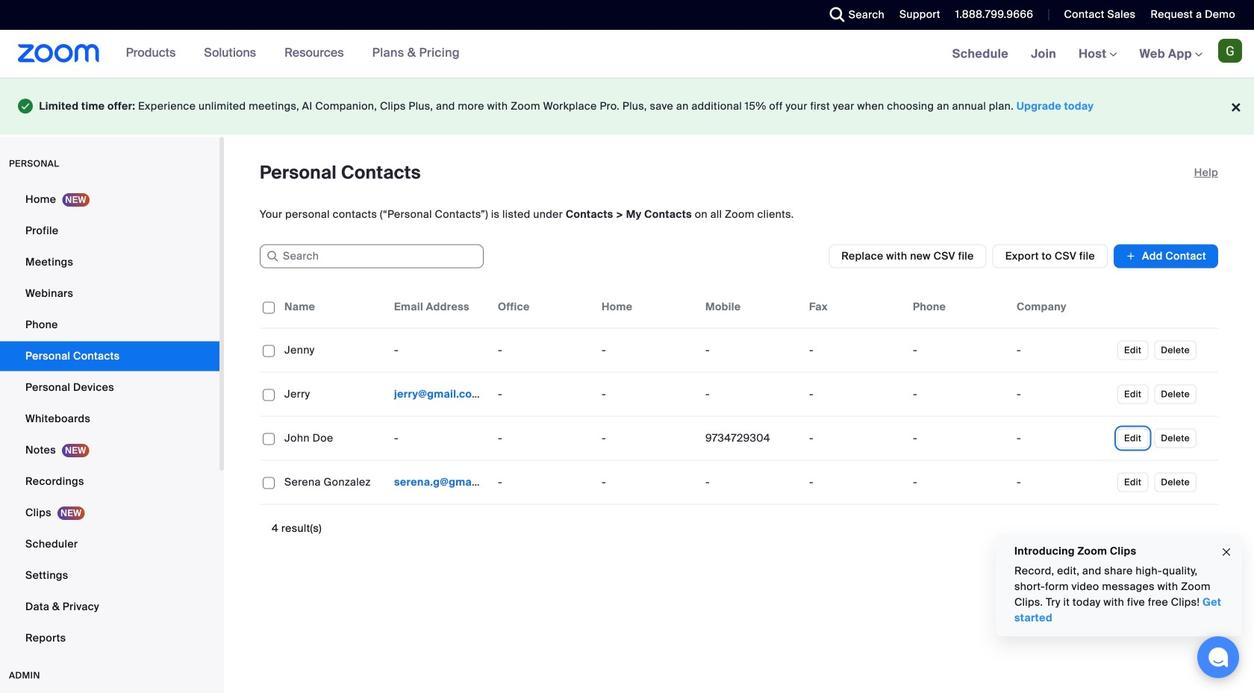 Task type: locate. For each thing, give the bounding box(es) containing it.
zoom logo image
[[18, 44, 100, 63]]

footer
[[0, 78, 1255, 135]]

application
[[260, 286, 1219, 505]]

personal menu menu
[[0, 185, 220, 655]]

profile picture image
[[1219, 39, 1243, 63]]

cell
[[907, 336, 1011, 366], [1011, 336, 1115, 366], [388, 380, 492, 410], [907, 380, 1011, 410], [1011, 380, 1115, 410], [907, 424, 1011, 454], [1011, 424, 1115, 454], [388, 468, 492, 498], [907, 468, 1011, 498], [1011, 468, 1115, 498]]

banner
[[0, 30, 1255, 79]]



Task type: vqa. For each thing, say whether or not it's contained in the screenshot.
who can see what you share here
no



Task type: describe. For each thing, give the bounding box(es) containing it.
type image
[[18, 96, 33, 117]]

open chat image
[[1208, 647, 1229, 668]]

add image
[[1126, 249, 1137, 264]]

close image
[[1221, 544, 1233, 561]]

product information navigation
[[100, 30, 471, 78]]

meetings navigation
[[941, 30, 1255, 79]]

Search Contacts Input text field
[[260, 245, 484, 269]]



